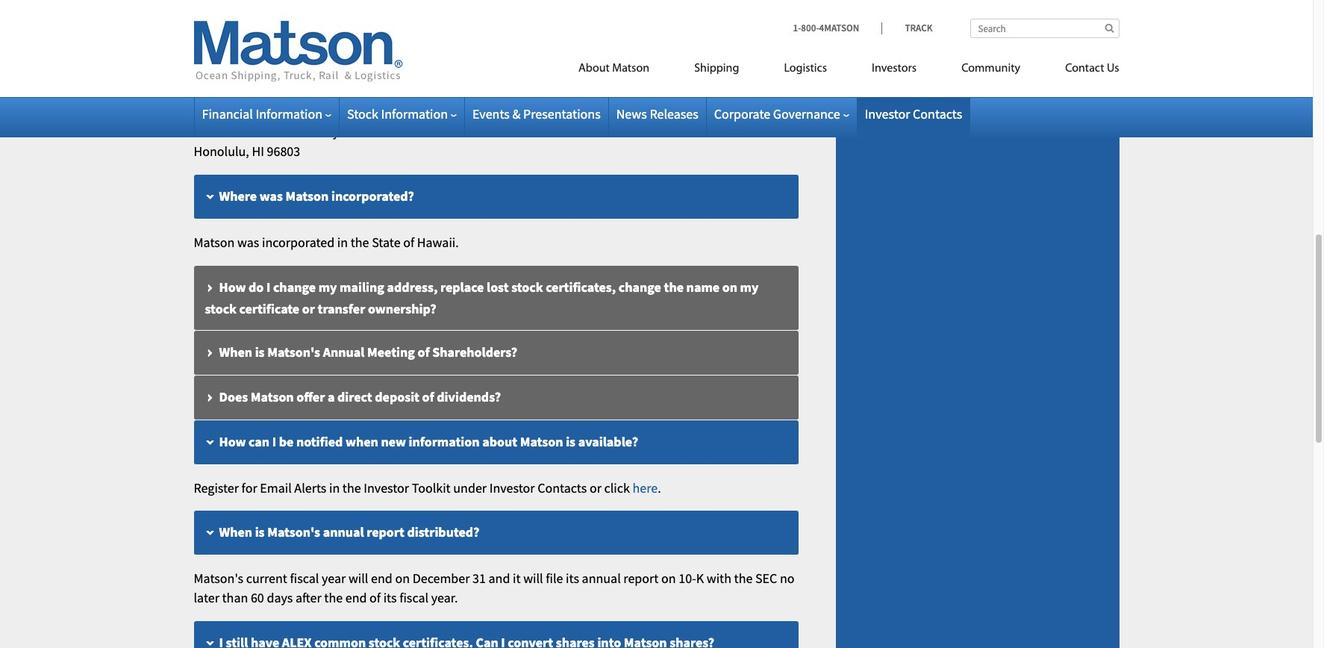 Task type: vqa. For each thing, say whether or not it's contained in the screenshot.
the Date at bottom
no



Task type: describe. For each thing, give the bounding box(es) containing it.
honolulu,
[[194, 143, 249, 160]]

after inside matson's current fiscal year will end on december 31 and it will file its annual report on 10-k with the sec no later than 60 days after the end of its fiscal year.
[[296, 589, 322, 606]]

report inside tab
[[367, 524, 405, 541]]

incorporated?
[[331, 187, 414, 204]]

presentations
[[523, 105, 601, 122]]

0 vertical spatial days
[[609, 0, 635, 11]]

investor contacts
[[865, 105, 963, 122]]

the inside how can i be notified when new information about matson is available? tab panel
[[343, 479, 361, 496]]

matson inside tab panel
[[194, 234, 235, 251]]

2 my from the left
[[740, 278, 759, 295]]

when is matson's annual report distributed?
[[219, 524, 480, 541]]

from
[[307, 13, 334, 31]]

&
[[513, 105, 521, 122]]

hi
[[252, 143, 264, 160]]

stock information link
[[347, 105, 457, 122]]

deposit
[[375, 388, 420, 405]]

60 inside matson's current fiscal year will end on december 31 and it will file its annual report on 10-k with the sec no later than 60 days after the end of its fiscal year.
[[251, 589, 264, 606]]

track
[[905, 22, 933, 34]]

shipping link
[[672, 55, 762, 86]]

about matson link
[[556, 55, 672, 86]]

matson inside tab
[[520, 433, 563, 450]]

than inside matson is required to file its financial results with the sec no more than 40 days after the end of the fiscal quarter and 60 days from the end of the fiscal year.
[[564, 0, 590, 11]]

in inside tab panel
[[337, 234, 348, 251]]

1411
[[194, 124, 220, 141]]

end down 'year'
[[345, 589, 367, 606]]

what
[[219, 58, 250, 75]]

of up shipping
[[712, 0, 723, 11]]

annual
[[323, 343, 365, 360]]

alerts
[[294, 479, 327, 496]]

to
[[300, 0, 311, 11]]

state
[[372, 234, 401, 251]]

sec inside matson's current fiscal year will end on december 31 and it will file its annual report on 10-k with the sec no later than 60 days after the end of its fiscal year.
[[756, 570, 778, 587]]

sec inside matson is required to file its financial results with the sec no more than 40 days after the end of the fiscal quarter and 60 days from the end of the fiscal year.
[[490, 0, 512, 11]]

when is matson's annual meeting of shareholders?
[[219, 343, 518, 360]]

and inside matson is required to file its financial results with the sec no more than 40 days after the end of the fiscal quarter and 60 days from the end of the fiscal year.
[[238, 13, 260, 31]]

end up shipping
[[688, 0, 709, 11]]

where
[[219, 187, 257, 204]]

events & presentations link
[[473, 105, 601, 122]]

0 vertical spatial contacts
[[913, 105, 963, 122]]

direct
[[337, 388, 372, 405]]

matson was incorporated in the state of hawaii.
[[194, 234, 459, 251]]

800-
[[801, 22, 820, 34]]

1 will from the left
[[349, 570, 368, 587]]

of right deposit
[[422, 388, 434, 405]]

here
[[633, 479, 658, 496]]

how can i be notified when new information about matson is available? tab panel
[[194, 478, 799, 498]]

certificate
[[239, 300, 300, 317]]

year
[[322, 570, 346, 587]]

a
[[328, 388, 335, 405]]

matson, inc. 1411 sand island parkway honolulu, hi 96803
[[194, 104, 339, 160]]

0 horizontal spatial on
[[395, 570, 410, 587]]

financial information link
[[202, 105, 332, 122]]

and inside matson's current fiscal year will end on december 31 and it will file its annual report on 10-k with the sec no later than 60 days after the end of its fiscal year.
[[489, 570, 510, 587]]

matson image
[[194, 21, 403, 82]]

of right address
[[337, 58, 348, 75]]

1-800-4matson
[[793, 22, 860, 34]]

when is matson's annual report distributed? tab panel
[[194, 569, 799, 608]]

matson inside top menu navigation
[[612, 63, 650, 75]]

with inside matson's current fiscal year will end on december 31 and it will file its annual report on 10-k with the sec no later than 60 days after the end of its fiscal year.
[[707, 570, 732, 587]]

required
[[249, 0, 297, 11]]

lost
[[487, 278, 509, 295]]

of down financial
[[382, 13, 394, 31]]

events
[[473, 105, 510, 122]]

email
[[260, 479, 292, 496]]

address,
[[387, 278, 438, 295]]

10-
[[679, 570, 696, 587]]

about matson
[[579, 63, 650, 75]]

on inside how do i change my mailing address, replace lost stock certificates, change the name on my stock certificate or transfer ownership?
[[723, 278, 738, 295]]

1 horizontal spatial on
[[662, 570, 676, 587]]

financial
[[350, 0, 398, 11]]

meeting
[[367, 343, 415, 360]]

0 horizontal spatial investor
[[364, 479, 409, 496]]

name
[[687, 278, 720, 295]]

logistics
[[784, 63, 827, 75]]

register for email alerts in the investor toolkit under investor contacts or click here .
[[194, 479, 661, 496]]

dividends?
[[437, 388, 501, 405]]

results
[[401, 0, 439, 11]]

news
[[617, 105, 647, 122]]

certificates,
[[546, 278, 616, 295]]

the inside how do i change my mailing address, replace lost stock certificates, change the name on my stock certificate or transfer ownership?
[[664, 278, 684, 295]]

when is matson's annual meeting of shareholders? tab
[[194, 330, 799, 375]]

governance
[[773, 105, 841, 122]]

was for matson
[[260, 187, 283, 204]]

quarter
[[194, 13, 236, 31]]

financial information
[[202, 105, 323, 122]]

december
[[413, 570, 470, 587]]

matson's current fiscal year will end on december 31 and it will file its annual report on 10-k with the sec no later than 60 days after the end of its fiscal year.
[[194, 570, 795, 606]]

Search search field
[[970, 19, 1120, 38]]

is for when is matson's annual report distributed?
[[255, 524, 265, 541]]

or inside how can i be notified when new information about matson is available? tab panel
[[590, 479, 602, 496]]

where was matson incorporated? tab panel
[[194, 233, 799, 252]]

office?
[[467, 58, 506, 75]]

logistics link
[[762, 55, 850, 86]]

when is matson's annual report distributed? tab
[[194, 511, 799, 556]]

do
[[249, 278, 264, 295]]

stock information
[[347, 105, 448, 122]]

stock
[[347, 105, 378, 122]]

does
[[219, 388, 248, 405]]

shareholders?
[[432, 343, 518, 360]]

2 horizontal spatial investor
[[865, 105, 911, 122]]

what is the address of matson's corporate office? tab panel
[[194, 104, 799, 161]]

incorporated
[[262, 234, 335, 251]]

how do i change my mailing address, replace lost stock certificates, change the name on my stock certificate or transfer ownership?
[[205, 278, 759, 317]]

matson,
[[194, 104, 238, 122]]

here link
[[633, 479, 658, 496]]

1-800-4matson link
[[793, 22, 882, 34]]

matson's inside matson's current fiscal year will end on december 31 and it will file its annual report on 10-k with the sec no later than 60 days after the end of its fiscal year.
[[194, 570, 244, 587]]

matson inside matson is required to file its financial results with the sec no more than 40 days after the end of the fiscal quarter and 60 days from the end of the fiscal year.
[[194, 0, 235, 11]]

for
[[242, 479, 257, 496]]

1 vertical spatial days
[[279, 13, 305, 31]]

is inside tab
[[566, 433, 576, 450]]

corporate
[[407, 58, 464, 75]]

1-
[[793, 22, 801, 34]]

mailing
[[340, 278, 385, 295]]

i for do
[[267, 278, 271, 295]]

does matson offer a direct deposit of dividends? tab
[[194, 375, 799, 420]]

or inside how do i change my mailing address, replace lost stock certificates, change the name on my stock certificate or transfer ownership?
[[302, 300, 315, 317]]

is for what is the address of matson's corporate office?
[[252, 58, 262, 75]]



Task type: locate. For each thing, give the bounding box(es) containing it.
when
[[346, 433, 378, 450]]

i right do
[[267, 278, 271, 295]]

us
[[1107, 63, 1120, 75]]

what is the address of matson's corporate office? tab
[[194, 45, 799, 90]]

0 vertical spatial stock
[[512, 278, 543, 295]]

on left "10-"
[[662, 570, 676, 587]]

2 information from the left
[[381, 105, 448, 122]]

the
[[469, 0, 487, 11], [667, 0, 685, 11], [726, 0, 744, 11], [337, 13, 356, 31], [396, 13, 415, 31], [265, 58, 285, 75], [351, 234, 369, 251], [664, 278, 684, 295], [343, 479, 361, 496], [734, 570, 753, 587], [324, 589, 343, 606]]

offer
[[297, 388, 325, 405]]

transfer
[[318, 300, 365, 317]]

is inside matson is required to file its financial results with the sec no more than 40 days after the end of the fiscal quarter and 60 days from the end of the fiscal year.
[[237, 0, 246, 11]]

or left transfer in the top left of the page
[[302, 300, 315, 317]]

i inside tab
[[272, 433, 276, 450]]

stock right the lost
[[512, 278, 543, 295]]

0 vertical spatial sec
[[490, 0, 512, 11]]

financial
[[202, 105, 253, 122]]

0 horizontal spatial information
[[256, 105, 323, 122]]

was right where
[[260, 187, 283, 204]]

how for can
[[219, 433, 246, 450]]

0 vertical spatial was
[[260, 187, 283, 204]]

1 how from the top
[[219, 278, 246, 295]]

0 vertical spatial i
[[267, 278, 271, 295]]

1 vertical spatial no
[[780, 570, 795, 587]]

0 horizontal spatial its
[[334, 0, 347, 11]]

is down the for
[[255, 524, 265, 541]]

with
[[441, 0, 466, 11], [707, 570, 732, 587]]

how
[[219, 278, 246, 295], [219, 433, 246, 450]]

1 vertical spatial with
[[707, 570, 732, 587]]

2 horizontal spatial its
[[566, 570, 579, 587]]

1 horizontal spatial report
[[624, 570, 659, 587]]

file
[[314, 0, 331, 11], [546, 570, 563, 587]]

after inside matson is required to file its financial results with the sec no more than 40 days after the end of the fiscal quarter and 60 days from the end of the fiscal year.
[[638, 0, 664, 11]]

of inside matson's current fiscal year will end on december 31 and it will file its annual report on 10-k with the sec no later than 60 days after the end of its fiscal year.
[[370, 589, 381, 606]]

0 horizontal spatial and
[[238, 13, 260, 31]]

sec right k
[[756, 570, 778, 587]]

how for do
[[219, 278, 246, 295]]

0 horizontal spatial with
[[441, 0, 466, 11]]

1 horizontal spatial annual
[[582, 570, 621, 587]]

0 horizontal spatial sec
[[490, 0, 512, 11]]

0 vertical spatial in
[[337, 234, 348, 251]]

of right meeting
[[418, 343, 430, 360]]

1 vertical spatial or
[[590, 479, 602, 496]]

corporate
[[714, 105, 771, 122]]

0 horizontal spatial file
[[314, 0, 331, 11]]

on right name
[[723, 278, 738, 295]]

1 information from the left
[[256, 105, 323, 122]]

matson
[[194, 0, 235, 11], [612, 63, 650, 75], [286, 187, 329, 204], [194, 234, 235, 251], [251, 388, 294, 405], [520, 433, 563, 450]]

year. inside matson is required to file its financial results with the sec no more than 40 days after the end of the fiscal quarter and 60 days from the end of the fiscal year.
[[449, 13, 476, 31]]

days right 40
[[609, 0, 635, 11]]

change right certificates,
[[619, 278, 662, 295]]

None search field
[[970, 19, 1120, 38]]

0 vertical spatial file
[[314, 0, 331, 11]]

1 horizontal spatial than
[[564, 0, 590, 11]]

1 horizontal spatial will
[[524, 570, 543, 587]]

1 change from the left
[[273, 278, 316, 295]]

when
[[219, 343, 252, 360], [219, 524, 252, 541]]

1 horizontal spatial and
[[489, 570, 510, 587]]

1 horizontal spatial file
[[546, 570, 563, 587]]

0 vertical spatial 60
[[263, 13, 276, 31]]

4matson
[[820, 22, 860, 34]]

i inside how do i change my mailing address, replace lost stock certificates, change the name on my stock certificate or transfer ownership?
[[267, 278, 271, 295]]

top menu navigation
[[512, 55, 1120, 86]]

1 horizontal spatial contacts
[[913, 105, 963, 122]]

investor contacts link
[[865, 105, 963, 122]]

of
[[712, 0, 723, 11], [382, 13, 394, 31], [337, 58, 348, 75], [403, 234, 415, 251], [418, 343, 430, 360], [422, 388, 434, 405], [370, 589, 381, 606]]

was
[[260, 187, 283, 204], [237, 234, 259, 251]]

be
[[279, 433, 294, 450]]

and down required
[[238, 13, 260, 31]]

ownership?
[[368, 300, 437, 317]]

1 when from the top
[[219, 343, 252, 360]]

sec left more
[[490, 0, 512, 11]]

will right 'year'
[[349, 570, 368, 587]]

1 horizontal spatial sec
[[756, 570, 778, 587]]

0 horizontal spatial after
[[296, 589, 322, 606]]

on left december
[[395, 570, 410, 587]]

1 vertical spatial 60
[[251, 589, 264, 606]]

distributed?
[[407, 524, 480, 541]]

how do i change my mailing address, replace lost stock certificates, change the name on my stock certificate or transfer ownership? tab
[[194, 265, 799, 330]]

with inside matson is required to file its financial results with the sec no more than 40 days after the end of the fiscal quarter and 60 days from the end of the fiscal year.
[[441, 0, 466, 11]]

was up do
[[237, 234, 259, 251]]

1 horizontal spatial information
[[381, 105, 448, 122]]

when for when is matson's annual meeting of shareholders?
[[219, 343, 252, 360]]

1 vertical spatial report
[[624, 570, 659, 587]]

about
[[483, 433, 518, 450]]

0 vertical spatial when
[[219, 343, 252, 360]]

click
[[604, 479, 630, 496]]

when down the for
[[219, 524, 252, 541]]

change up certificate
[[273, 278, 316, 295]]

my right name
[[740, 278, 759, 295]]

more
[[532, 0, 562, 11]]

1 horizontal spatial no
[[780, 570, 795, 587]]

when up 'does'
[[219, 343, 252, 360]]

1 vertical spatial when
[[219, 524, 252, 541]]

matson's up stock at the top left of page
[[351, 58, 404, 75]]

contacts down investors link
[[913, 105, 963, 122]]

stock left certificate
[[205, 300, 237, 317]]

no inside matson is required to file its financial results with the sec no more than 40 days after the end of the fiscal quarter and 60 days from the end of the fiscal year.
[[515, 0, 529, 11]]

investor down investors link
[[865, 105, 911, 122]]

i for can
[[272, 433, 276, 450]]

1 horizontal spatial with
[[707, 570, 732, 587]]

0 horizontal spatial will
[[349, 570, 368, 587]]

days down current
[[267, 589, 293, 606]]

is for matson is required to file its financial results with the sec no more than 40 days after the end of the fiscal quarter and 60 days from the end of the fiscal year.
[[237, 0, 246, 11]]

investors link
[[850, 55, 939, 86]]

2 change from the left
[[619, 278, 662, 295]]

information up island
[[256, 105, 323, 122]]

under
[[453, 479, 487, 496]]

1 my from the left
[[319, 278, 337, 295]]

contacts left click
[[538, 479, 587, 496]]

toolkit
[[412, 479, 451, 496]]

track link
[[882, 22, 933, 34]]

1 vertical spatial contacts
[[538, 479, 587, 496]]

0 vertical spatial with
[[441, 0, 466, 11]]

file up from
[[314, 0, 331, 11]]

how can i be notified when new information about matson is available?
[[219, 433, 639, 450]]

0 vertical spatial after
[[638, 0, 664, 11]]

0 horizontal spatial or
[[302, 300, 315, 317]]

in right the alerts
[[329, 479, 340, 496]]

1 horizontal spatial i
[[272, 433, 276, 450]]

is down certificate
[[255, 343, 265, 360]]

annual inside matson's current fiscal year will end on december 31 and it will file its annual report on 10-k with the sec no later than 60 days after the end of its fiscal year.
[[582, 570, 621, 587]]

is left available?
[[566, 433, 576, 450]]

2 horizontal spatial on
[[723, 278, 738, 295]]

is left required
[[237, 0, 246, 11]]

1 vertical spatial year.
[[431, 589, 458, 606]]

investor left the toolkit
[[364, 479, 409, 496]]

0 horizontal spatial i
[[267, 278, 271, 295]]

and
[[238, 13, 260, 31], [489, 570, 510, 587]]

0 horizontal spatial than
[[222, 589, 248, 606]]

is for when is matson's annual meeting of shareholders?
[[255, 343, 265, 360]]

matson's up offer
[[267, 343, 320, 360]]

current
[[246, 570, 287, 587]]

2 vertical spatial days
[[267, 589, 293, 606]]

1 horizontal spatial its
[[384, 589, 397, 606]]

0 vertical spatial and
[[238, 13, 260, 31]]

2 will from the left
[[524, 570, 543, 587]]

year. up office?
[[449, 13, 476, 31]]

1 vertical spatial was
[[237, 234, 259, 251]]

end down financial
[[358, 13, 380, 31]]

0 vertical spatial report
[[367, 524, 405, 541]]

matson's down the alerts
[[267, 524, 320, 541]]

than inside matson's current fiscal year will end on december 31 and it will file its annual report on 10-k with the sec no later than 60 days after the end of its fiscal year.
[[222, 589, 248, 606]]

1 horizontal spatial or
[[590, 479, 602, 496]]

new
[[381, 433, 406, 450]]

or left click
[[590, 479, 602, 496]]

file inside matson's current fiscal year will end on december 31 and it will file its annual report on 10-k with the sec no later than 60 days after the end of its fiscal year.
[[546, 570, 563, 587]]

1 vertical spatial file
[[546, 570, 563, 587]]

1 vertical spatial and
[[489, 570, 510, 587]]

than right the later
[[222, 589, 248, 606]]

1 vertical spatial its
[[566, 570, 579, 587]]

change
[[273, 278, 316, 295], [619, 278, 662, 295]]

96803
[[267, 143, 300, 160]]

report inside matson's current fiscal year will end on december 31 and it will file its annual report on 10-k with the sec no later than 60 days after the end of its fiscal year.
[[624, 570, 659, 587]]

days
[[609, 0, 635, 11], [279, 13, 305, 31], [267, 589, 293, 606]]

matson's up the later
[[194, 570, 244, 587]]

how left can
[[219, 433, 246, 450]]

tab
[[194, 621, 799, 648]]

1 horizontal spatial after
[[638, 0, 664, 11]]

and left it
[[489, 570, 510, 587]]

year. inside matson's current fiscal year will end on december 31 and it will file its annual report on 10-k with the sec no later than 60 days after the end of its fiscal year.
[[431, 589, 458, 606]]

in left state
[[337, 234, 348, 251]]

no inside matson's current fiscal year will end on december 31 and it will file its annual report on 10-k with the sec no later than 60 days after the end of its fiscal year.
[[780, 570, 795, 587]]

1 vertical spatial i
[[272, 433, 276, 450]]

1 vertical spatial than
[[222, 589, 248, 606]]

how left do
[[219, 278, 246, 295]]

in
[[337, 234, 348, 251], [329, 479, 340, 496]]

1 horizontal spatial stock
[[512, 278, 543, 295]]

0 horizontal spatial annual
[[323, 524, 364, 541]]

investors
[[872, 63, 917, 75]]

sand
[[223, 124, 252, 141]]

was inside tab
[[260, 187, 283, 204]]

is right what
[[252, 58, 262, 75]]

parkway
[[291, 124, 339, 141]]

news releases
[[617, 105, 699, 122]]

was inside tab panel
[[237, 234, 259, 251]]

0 vertical spatial than
[[564, 0, 590, 11]]

0 vertical spatial its
[[334, 0, 347, 11]]

0 horizontal spatial stock
[[205, 300, 237, 317]]

file inside matson is required to file its financial results with the sec no more than 40 days after the end of the fiscal quarter and 60 days from the end of the fiscal year.
[[314, 0, 331, 11]]

2 when from the top
[[219, 524, 252, 541]]

file right it
[[546, 570, 563, 587]]

0 vertical spatial no
[[515, 0, 529, 11]]

when does matson release its quarterly reports? tab panel
[[194, 0, 799, 32]]

1 vertical spatial how
[[219, 433, 246, 450]]

where was matson incorporated? tab
[[194, 175, 799, 219]]

replace
[[440, 278, 484, 295]]

island
[[255, 124, 289, 141]]

no
[[515, 0, 529, 11], [780, 570, 795, 587]]

information
[[409, 433, 480, 450]]

what is the address of matson's corporate office?
[[219, 58, 506, 75]]

1 vertical spatial in
[[329, 479, 340, 496]]

1 horizontal spatial change
[[619, 278, 662, 295]]

events & presentations
[[473, 105, 601, 122]]

contacts inside how can i be notified when new information about matson is available? tab panel
[[538, 479, 587, 496]]

year. down december
[[431, 589, 458, 606]]

1 vertical spatial after
[[296, 589, 322, 606]]

how inside how do i change my mailing address, replace lost stock certificates, change the name on my stock certificate or transfer ownership?
[[219, 278, 246, 295]]

of down 'when is matson's annual report distributed?'
[[370, 589, 381, 606]]

news releases link
[[617, 105, 699, 122]]

of right state
[[403, 234, 415, 251]]

1 vertical spatial annual
[[582, 570, 621, 587]]

i left be
[[272, 433, 276, 450]]

how can i be notified when new information about matson is available? tab
[[194, 420, 799, 465]]

of inside where was matson incorporated? tab panel
[[403, 234, 415, 251]]

60
[[263, 13, 276, 31], [251, 589, 264, 606]]

end right 'year'
[[371, 570, 393, 587]]

later
[[194, 589, 219, 606]]

0 horizontal spatial report
[[367, 524, 405, 541]]

how inside tab
[[219, 433, 246, 450]]

the inside where was matson incorporated? tab panel
[[351, 234, 369, 251]]

.
[[658, 479, 661, 496]]

days down to
[[279, 13, 305, 31]]

my
[[319, 278, 337, 295], [740, 278, 759, 295]]

does matson offer a direct deposit of dividends?
[[219, 388, 501, 405]]

0 vertical spatial annual
[[323, 524, 364, 541]]

report left distributed?
[[367, 524, 405, 541]]

0 horizontal spatial contacts
[[538, 479, 587, 496]]

2 how from the top
[[219, 433, 246, 450]]

corporate governance link
[[714, 105, 849, 122]]

address
[[287, 58, 334, 75]]

60 inside matson is required to file its financial results with the sec no more than 40 days after the end of the fiscal quarter and 60 days from the end of the fiscal year.
[[263, 13, 276, 31]]

when for when is matson's annual report distributed?
[[219, 524, 252, 541]]

information for stock information
[[381, 105, 448, 122]]

1 vertical spatial sec
[[756, 570, 778, 587]]

its inside matson is required to file its financial results with the sec no more than 40 days after the end of the fiscal quarter and 60 days from the end of the fiscal year.
[[334, 0, 347, 11]]

60 down current
[[251, 589, 264, 606]]

search image
[[1105, 23, 1114, 33]]

0 horizontal spatial no
[[515, 0, 529, 11]]

community link
[[939, 55, 1043, 86]]

0 vertical spatial or
[[302, 300, 315, 317]]

2 vertical spatial its
[[384, 589, 397, 606]]

report left "10-"
[[624, 570, 659, 587]]

contact us
[[1066, 63, 1120, 75]]

0 vertical spatial how
[[219, 278, 246, 295]]

shipping
[[695, 63, 740, 75]]

1 horizontal spatial investor
[[490, 479, 535, 496]]

0 horizontal spatial change
[[273, 278, 316, 295]]

0 vertical spatial year.
[[449, 13, 476, 31]]

after
[[638, 0, 664, 11], [296, 589, 322, 606]]

was for incorporated
[[237, 234, 259, 251]]

my up transfer in the top left of the page
[[319, 278, 337, 295]]

will
[[349, 570, 368, 587], [524, 570, 543, 587]]

60 down required
[[263, 13, 276, 31]]

information down corporate in the top of the page
[[381, 105, 448, 122]]

will right it
[[524, 570, 543, 587]]

annual inside tab
[[323, 524, 364, 541]]

matson is required to file its financial results with the sec no more than 40 days after the end of the fiscal quarter and 60 days from the end of the fiscal year.
[[194, 0, 776, 31]]

1 horizontal spatial my
[[740, 278, 759, 295]]

matson's
[[351, 58, 404, 75], [267, 343, 320, 360], [267, 524, 320, 541], [194, 570, 244, 587]]

than left 40
[[564, 0, 590, 11]]

with right k
[[707, 570, 732, 587]]

inc.
[[241, 104, 261, 122]]

1 vertical spatial stock
[[205, 300, 237, 317]]

investor right under
[[490, 479, 535, 496]]

k
[[696, 570, 704, 587]]

with right results
[[441, 0, 466, 11]]

information for financial information
[[256, 105, 323, 122]]

days inside matson's current fiscal year will end on december 31 and it will file its annual report on 10-k with the sec no later than 60 days after the end of its fiscal year.
[[267, 589, 293, 606]]

0 horizontal spatial my
[[319, 278, 337, 295]]

40
[[593, 0, 606, 11]]

in inside tab panel
[[329, 479, 340, 496]]

community
[[962, 63, 1021, 75]]



